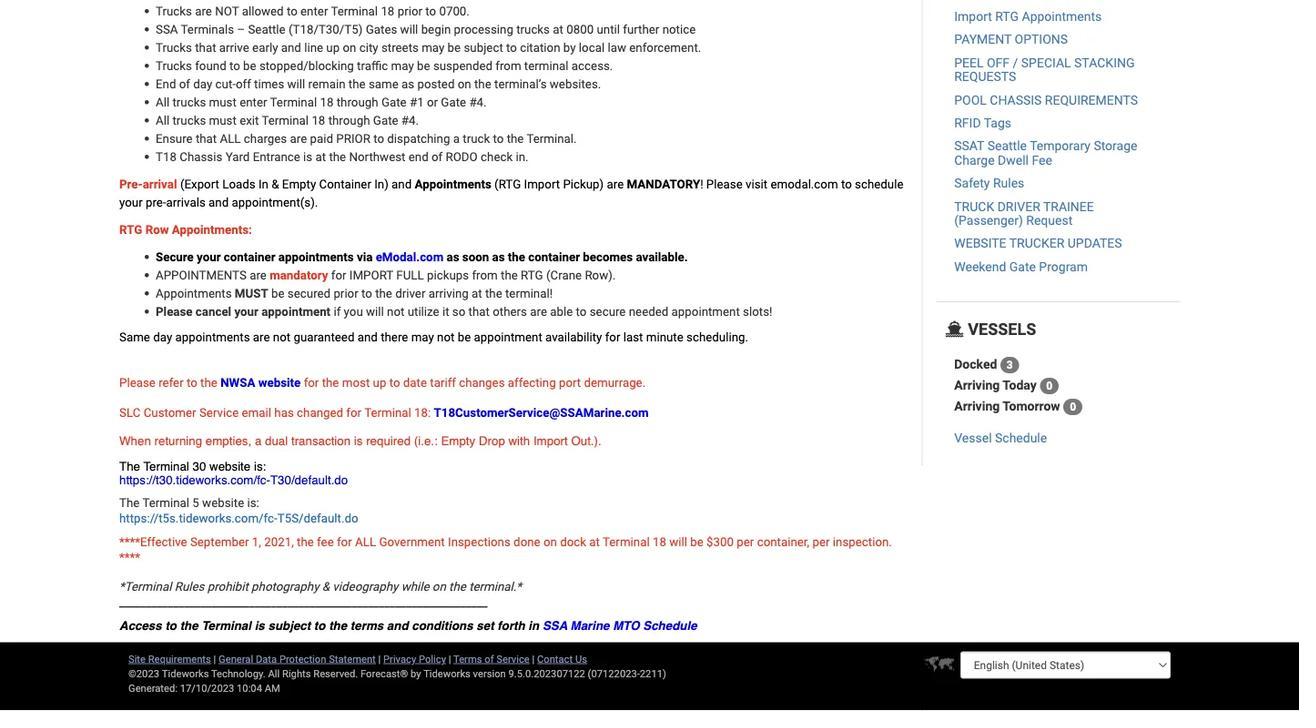 Task type: vqa. For each thing, say whether or not it's contained in the screenshot.


Task type: describe. For each thing, give the bounding box(es) containing it.
truck driver trainee (passenger) request link
[[954, 199, 1094, 228]]

emodal.com link
[[376, 250, 447, 264]]

temporary
[[1030, 139, 1091, 154]]

1 horizontal spatial 0
[[1070, 401, 1076, 414]]

date
[[403, 376, 427, 390]]

from inside secure your container appointments via emodal.com as soon as the container becomes available. appointments are mandatory for import full pickups from the rtg (crane row). appointments must be secured prior to the driver arriving at the terminal! please cancel your appointment if you will not utilize it so that others are able to secure needed appointment slots!
[[472, 268, 498, 283]]

visit
[[746, 177, 768, 192]]

2 vertical spatial please
[[119, 376, 156, 390]]

t18customerservice@ssamarine.com
[[434, 406, 649, 420]]

streets
[[381, 41, 419, 55]]

to right access
[[165, 619, 177, 633]]

& inside *terminal rules prohibit photography & videography while on the terminal.* ____________________________________________________________________
[[322, 580, 330, 595]]

to right the "refer"
[[187, 376, 197, 390]]

prior inside trucks are not allowed to enter terminal 18 prior to 0700. ssa terminals – seattle (t18/t30/t5) gates will begin processing trucks at 0800 until further notice trucks that arrive early and line up on city streets may be subject to citation by local law enforcement. trucks found to be stopped/blocking traffic may be suspended from terminal access. end of day cut-off times will remain the same as posted on the terminal's websites. all trucks must enter terminal 18 through gate #1 or gate #4. all trucks must exit terminal 18 through gate #4. ensure that all charges are paid prior to dispatching a truck to the terminal. t18 chassis yard entrance is at the northwest end of rodo check in.
[[398, 4, 422, 19]]

drop
[[479, 434, 505, 448]]

refer
[[159, 376, 184, 390]]

will down 'stopped/blocking'
[[287, 77, 305, 91]]

technology.
[[211, 668, 266, 680]]

0 vertical spatial that
[[195, 41, 216, 55]]

(passenger)
[[954, 213, 1023, 228]]

$300
[[707, 535, 734, 550]]

off
[[236, 77, 251, 91]]

to down ____________________________________________________________________
[[314, 619, 325, 633]]

marine
[[570, 619, 610, 633]]

2 horizontal spatial as
[[492, 250, 505, 264]]

remain
[[308, 77, 346, 91]]

vessel
[[954, 430, 992, 445]]

0 vertical spatial 0
[[1046, 380, 1053, 393]]

docked 3 arriving today 0 arriving tomorrow 0
[[954, 357, 1076, 414]]

1 vertical spatial all
[[156, 113, 169, 128]]

early
[[252, 41, 278, 55]]

/
[[1013, 56, 1018, 71]]

be inside secure your container appointments via emodal.com as soon as the container becomes available. appointments are mandatory for import full pickups from the rtg (crane row). appointments must be secured prior to the driver arriving at the terminal! please cancel your appointment if you will not utilize it so that others are able to secure needed appointment slots!
[[271, 286, 285, 301]]

0 vertical spatial through
[[337, 95, 378, 110]]

terminal inside the terminal 5 website is: https://t5s.tideworks.com/fc-t5s/default.do
[[142, 496, 189, 511]]

allowed
[[242, 4, 284, 19]]

1 horizontal spatial appointment
[[474, 330, 542, 345]]

3 | from the left
[[449, 653, 451, 665]]

subject inside trucks are not allowed to enter terminal 18 prior to 0700. ssa terminals – seattle (t18/t30/t5) gates will begin processing trucks at 0800 until further notice trucks that arrive early and line up on city streets may be subject to citation by local law enforcement. trucks found to be stopped/blocking traffic may be suspended from terminal access. end of day cut-off times will remain the same as posted on the terminal's websites. all trucks must enter terminal 18 through gate #1 or gate #4. all trucks must exit terminal 18 through gate #4. ensure that all charges are paid prior to dispatching a truck to the terminal. t18 chassis yard entrance is at the northwest end of rodo check in.
[[464, 41, 503, 55]]

be down the "so"
[[458, 330, 471, 345]]

5
[[192, 496, 199, 511]]

1 arriving from the top
[[954, 378, 1000, 393]]

to down 'import'
[[361, 286, 372, 301]]

processing
[[454, 22, 513, 37]]

1 vertical spatial ssa
[[543, 619, 567, 633]]

be up suspended
[[448, 41, 461, 55]]

0 horizontal spatial a
[[255, 434, 262, 448]]

rtg inside secure your container appointments via emodal.com as soon as the container becomes available. appointments are mandatory for import full pickups from the rtg (crane row). appointments must be secured prior to the driver arriving at the terminal! please cancel your appointment if you will not utilize it so that others are able to secure needed appointment slots!
[[521, 268, 543, 283]]

to inside to schedule your pre-arrivals and appointment(s).
[[841, 177, 852, 192]]

1 vertical spatial may
[[391, 59, 414, 73]]

begin
[[421, 22, 451, 37]]

scheduling.
[[687, 330, 748, 345]]

container,
[[757, 535, 810, 550]]

0 vertical spatial trucks
[[516, 22, 550, 37]]

and inside trucks are not allowed to enter terminal 18 prior to 0700. ssa terminals – seattle (t18/t30/t5) gates will begin processing trucks at 0800 until further notice trucks that arrive early and line up on city streets may be subject to citation by local law enforcement. trucks found to be stopped/blocking traffic may be suspended from terminal access. end of day cut-off times will remain the same as posted on the terminal's websites. all trucks must enter terminal 18 through gate #1 or gate #4. all trucks must exit terminal 18 through gate #4. ensure that all charges are paid prior to dispatching a truck to the terminal. t18 chassis yard entrance is at the northwest end of rodo check in.
[[281, 41, 301, 55]]

1 vertical spatial schedule
[[643, 619, 697, 633]]

trainee
[[1043, 199, 1094, 214]]

weekend
[[954, 260, 1006, 275]]

to left date
[[389, 376, 400, 390]]

0 horizontal spatial day
[[153, 330, 172, 345]]

appointments
[[156, 268, 247, 283]]

or
[[427, 95, 438, 110]]

for left last
[[605, 330, 620, 345]]

entrance
[[253, 150, 300, 164]]

0 vertical spatial &
[[272, 177, 279, 192]]

2 per from the left
[[813, 535, 830, 550]]

if
[[334, 305, 341, 319]]

truck
[[954, 199, 994, 214]]

2 container from the left
[[528, 250, 580, 264]]

!
[[700, 177, 703, 192]]

be up 'posted'
[[417, 59, 430, 73]]

to up check
[[493, 132, 504, 146]]

import inside import rtg appointments payment options peel off / special stacking requests pool chassis requirements rfid tags ssat seattle temporary storage charge dwell fee safety rules truck driver trainee (passenger) request website trucker updates weekend gate program
[[954, 9, 992, 24]]

____________________________________________________________________
[[119, 595, 488, 610]]

the inside *terminal rules prohibit photography & videography while on the terminal.* ____________________________________________________________________
[[449, 580, 466, 595]]

import for pre-arrival (export loads in & empty container in) and appointments (rtg import pickup) are mandatory ! please visit
[[524, 177, 560, 192]]

1 vertical spatial that
[[196, 132, 217, 146]]

payment
[[954, 32, 1012, 47]]

10:04
[[237, 682, 262, 694]]

©2023 tideworks
[[128, 668, 209, 680]]

inspections
[[448, 535, 511, 550]]

terminal down times
[[270, 95, 317, 110]]

on left city on the left top of page
[[343, 41, 356, 55]]

policy
[[419, 653, 446, 665]]

northwest
[[349, 150, 406, 164]]

for for government
[[337, 535, 352, 550]]

your inside to schedule your pre-arrivals and appointment(s).
[[119, 195, 143, 210]]

1 vertical spatial appointments
[[175, 330, 250, 345]]

enforcement.
[[629, 41, 701, 55]]

that inside secure your container appointments via emodal.com as soon as the container becomes available. appointments are mandatory for import full pickups from the rtg (crane row). appointments must be secured prior to the driver arriving at the terminal! please cancel your appointment if you will not utilize it so that others are able to secure needed appointment slots!
[[469, 305, 490, 319]]

prior
[[336, 132, 370, 146]]

affecting
[[508, 376, 556, 390]]

ensure
[[156, 132, 193, 146]]

2 horizontal spatial not
[[437, 330, 455, 345]]

at down the paid
[[315, 150, 326, 164]]

(crane
[[546, 268, 582, 283]]

https://t30.tideworks.com/fc-
[[119, 473, 270, 487]]

us
[[575, 653, 587, 665]]

ssat seattle temporary storage charge dwell fee link
[[954, 139, 1138, 168]]

be inside ****effective september 1, 2021, the fee for all government inspections done on dock at terminal 18 will be $300 per container, per inspection. ****
[[690, 535, 704, 550]]

conditions
[[412, 619, 473, 633]]

city
[[359, 41, 378, 55]]

tideworks
[[423, 668, 471, 680]]

options
[[1015, 32, 1068, 47]]

terminal up required
[[364, 406, 411, 420]]

others
[[493, 305, 527, 319]]

will up the streets
[[400, 22, 418, 37]]

0 horizontal spatial not
[[273, 330, 291, 345]]

1 container from the left
[[224, 250, 275, 264]]

0 vertical spatial schedule
[[995, 430, 1047, 445]]

(rtg
[[494, 177, 521, 192]]

demurrage.
[[584, 376, 646, 390]]

1 vertical spatial trucks
[[172, 95, 206, 110]]

not inside secure your container appointments via emodal.com as soon as the container becomes available. appointments are mandatory for import full pickups from the rtg (crane row). appointments must be secured prior to the driver arriving at the terminal! please cancel your appointment if you will not utilize it so that others are able to secure needed appointment slots!
[[387, 305, 405, 319]]

0 vertical spatial website
[[258, 376, 301, 390]]

empties,
[[206, 434, 251, 448]]

appointment(s).
[[232, 195, 318, 210]]

driver
[[395, 286, 426, 301]]

2 vertical spatial may
[[411, 330, 434, 345]]

all inside trucks are not allowed to enter terminal 18 prior to 0700. ssa terminals – seattle (t18/t30/t5) gates will begin processing trucks at 0800 until further notice trucks that arrive early and line up on city streets may be subject to citation by local law enforcement. trucks found to be stopped/blocking traffic may be suspended from terminal access. end of day cut-off times will remain the same as posted on the terminal's websites. all trucks must enter terminal 18 through gate #1 or gate #4. all trucks must exit terminal 18 through gate #4. ensure that all charges are paid prior to dispatching a truck to the terminal. t18 chassis yard entrance is at the northwest end of rodo check in.
[[220, 132, 241, 146]]

cut-
[[215, 77, 236, 91]]

be up off
[[243, 59, 256, 73]]

check
[[481, 150, 513, 164]]

seattle inside import rtg appointments payment options peel off / special stacking requests pool chassis requirements rfid tags ssat seattle temporary storage charge dwell fee safety rules truck driver trainee (passenger) request website trucker updates weekend gate program
[[988, 139, 1027, 154]]

secured
[[288, 286, 331, 301]]

emodal.com
[[768, 177, 838, 192]]

0800
[[566, 22, 594, 37]]

0 vertical spatial may
[[422, 41, 445, 55]]

terms
[[350, 619, 383, 633]]

all inside ****effective september 1, 2021, the fee for all government inspections done on dock at terminal 18 will be $300 per container, per inspection. ****
[[355, 535, 376, 550]]

18 inside ****effective september 1, 2021, the fee for all government inspections done on dock at terminal 18 will be $300 per container, per inspection. ****
[[653, 535, 666, 550]]

1 vertical spatial is
[[354, 434, 363, 448]]

are up must
[[250, 268, 267, 283]]

2 horizontal spatial please
[[706, 177, 743, 192]]

posted
[[417, 77, 455, 91]]

dwell
[[998, 153, 1029, 168]]

access
[[119, 619, 162, 633]]

0 horizontal spatial #4.
[[401, 113, 419, 128]]

are down 'terminal!'
[[530, 305, 547, 319]]

up inside trucks are not allowed to enter terminal 18 prior to 0700. ssa terminals – seattle (t18/t30/t5) gates will begin processing trucks at 0800 until further notice trucks that arrive early and line up on city streets may be subject to citation by local law enforcement. trucks found to be stopped/blocking traffic may be suspended from terminal access. end of day cut-off times will remain the same as posted on the terminal's websites. all trucks must enter terminal 18 through gate #1 or gate #4. all trucks must exit terminal 18 through gate #4. ensure that all charges are paid prior to dispatching a truck to the terminal. t18 chassis yard entrance is at the northwest end of rodo check in.
[[326, 41, 340, 55]]

to up begin
[[425, 4, 436, 19]]

at left 0800
[[553, 22, 563, 37]]

t5s/default.do
[[277, 511, 358, 526]]

dual
[[265, 434, 288, 448]]

1 trucks from the top
[[156, 4, 192, 19]]

appointments inside secure your container appointments via emodal.com as soon as the container becomes available. appointments are mandatory for import full pickups from the rtg (crane row). appointments must be secured prior to the driver arriving at the terminal! please cancel your appointment if you will not utilize it so that others are able to secure needed appointment slots!
[[278, 250, 354, 264]]

0 vertical spatial service
[[199, 406, 239, 420]]

last
[[623, 330, 643, 345]]

0 vertical spatial enter
[[300, 4, 328, 19]]

import
[[349, 268, 393, 283]]

and right terms
[[387, 619, 408, 633]]

version
[[473, 668, 506, 680]]

1 horizontal spatial as
[[447, 250, 459, 264]]

2 must from the top
[[209, 113, 237, 128]]

to up northwest
[[373, 132, 384, 146]]

secure
[[156, 250, 194, 264]]

rules inside import rtg appointments payment options peel off / special stacking requests pool chassis requirements rfid tags ssat seattle temporary storage charge dwell fee safety rules truck driver trainee (passenger) request website trucker updates weekend gate program
[[993, 176, 1025, 191]]

for for most
[[304, 376, 319, 390]]

on down suspended
[[458, 77, 471, 91]]

to down arrive
[[229, 59, 240, 73]]

so
[[452, 305, 466, 319]]

government
[[379, 535, 445, 550]]

needed
[[629, 305, 669, 319]]

2 | from the left
[[378, 653, 381, 665]]

as inside trucks are not allowed to enter terminal 18 prior to 0700. ssa terminals – seattle (t18/t30/t5) gates will begin processing trucks at 0800 until further notice trucks that arrive early and line up on city streets may be subject to citation by local law enforcement. trucks found to be stopped/blocking traffic may be suspended from terminal access. end of day cut-off times will remain the same as posted on the terminal's websites. all trucks must enter terminal 18 through gate #1 or gate #4. all trucks must exit terminal 18 through gate #4. ensure that all charges are paid prior to dispatching a truck to the terminal. t18 chassis yard entrance is at the northwest end of rodo check in.
[[402, 77, 414, 91]]

by inside site requirements | general data protection statement | privacy policy | terms of service | contact us ©2023 tideworks technology. all rights reserved. forecast® by tideworks version 9.5.0.202307122 (07122023-2211) generated: 17/10/2023 10:04 am
[[411, 668, 421, 680]]

https://t5s.tideworks.com/fc-
[[119, 511, 277, 526]]

1 horizontal spatial #4.
[[469, 95, 487, 110]]

forecast®
[[361, 668, 408, 680]]

docked
[[954, 357, 997, 372]]

will inside secure your container appointments via emodal.com as soon as the container becomes available. appointments are mandatory for import full pickups from the rtg (crane row). appointments must be secured prior to the driver arriving at the terminal! please cancel your appointment if you will not utilize it so that others are able to secure needed appointment slots!
[[366, 305, 384, 319]]

terminal up "general"
[[202, 619, 251, 633]]

arrive
[[219, 41, 249, 55]]

terms of service link
[[453, 653, 530, 665]]

inspection.
[[833, 535, 892, 550]]

the for https://t30.tideworks.com/fc-
[[119, 460, 140, 474]]

are up terminals
[[195, 4, 212, 19]]

*terminal
[[119, 580, 172, 595]]

1 vertical spatial through
[[328, 113, 370, 128]]

0 horizontal spatial empty
[[282, 177, 316, 192]]

the inside ****effective september 1, 2021, the fee for all government inspections done on dock at terminal 18 will be $300 per container, per inspection. ****
[[297, 535, 314, 550]]



Task type: locate. For each thing, give the bounding box(es) containing it.
2 vertical spatial trucks
[[172, 113, 206, 128]]

18:
[[414, 406, 431, 420]]

slc
[[119, 406, 141, 420]]

please up slc
[[119, 376, 156, 390]]

may down the streets
[[391, 59, 414, 73]]

website down the empties,
[[209, 460, 251, 474]]

1 vertical spatial day
[[153, 330, 172, 345]]

full
[[396, 268, 424, 283]]

email
[[242, 406, 271, 420]]

website inside the terminal 5 website is: https://t5s.tideworks.com/fc-t5s/default.do
[[202, 496, 244, 511]]

are left the paid
[[290, 132, 307, 146]]

may down utilize
[[411, 330, 434, 345]]

your down the pre-
[[119, 195, 143, 210]]

is left required
[[354, 434, 363, 448]]

ssa right in
[[543, 619, 567, 633]]

3 trucks from the top
[[156, 59, 192, 73]]

day
[[193, 77, 212, 91], [153, 330, 172, 345]]

nwsa website link
[[220, 376, 301, 390]]

for for 18:
[[346, 406, 362, 420]]

0 vertical spatial up
[[326, 41, 340, 55]]

terms
[[453, 653, 482, 665]]

must down cut-
[[209, 95, 237, 110]]

0 vertical spatial the
[[119, 460, 140, 474]]

1 vertical spatial rtg
[[119, 223, 142, 237]]

1 horizontal spatial empty
[[441, 434, 475, 448]]

the for https://t5s.tideworks.com/fc-
[[119, 496, 140, 511]]

1 vertical spatial #4.
[[401, 113, 419, 128]]

the
[[119, 460, 140, 474], [119, 496, 140, 511]]

chassis
[[990, 93, 1042, 108]]

not
[[387, 305, 405, 319], [273, 330, 291, 345], [437, 330, 455, 345]]

1 vertical spatial rules
[[175, 580, 204, 595]]

1 vertical spatial trucks
[[156, 41, 192, 55]]

seattle up early
[[248, 22, 286, 37]]

by down privacy policy link
[[411, 668, 421, 680]]

appointments inside secure your container appointments via emodal.com as soon as the container becomes available. appointments are mandatory for import full pickups from the rtg (crane row). appointments must be secured prior to the driver arriving at the terminal! please cancel your appointment if you will not utilize it so that others are able to secure needed appointment slots!
[[156, 286, 232, 301]]

appointments inside import rtg appointments payment options peel off / special stacking requests pool chassis requirements rfid tags ssat seattle temporary storage charge dwell fee safety rules truck driver trainee (passenger) request website trucker updates weekend gate program
[[1022, 9, 1102, 24]]

service up the empties,
[[199, 406, 239, 420]]

statement
[[329, 653, 376, 665]]

up right most
[[373, 376, 386, 390]]

appointments down cancel
[[175, 330, 250, 345]]

becomes
[[583, 250, 633, 264]]

0 horizontal spatial is
[[255, 619, 265, 633]]

am
[[265, 682, 280, 694]]

2 horizontal spatial appointments
[[1022, 9, 1102, 24]]

0 horizontal spatial per
[[737, 535, 754, 550]]

by
[[563, 41, 576, 55], [411, 668, 421, 680]]

ssa inside trucks are not allowed to enter terminal 18 prior to 0700. ssa terminals – seattle (t18/t30/t5) gates will begin processing trucks at 0800 until further notice trucks that arrive early and line up on city streets may be subject to citation by local law enforcement. trucks found to be stopped/blocking traffic may be suspended from terminal access. end of day cut-off times will remain the same as posted on the terminal's websites. all trucks must enter terminal 18 through gate #1 or gate #4. all trucks must exit terminal 18 through gate #4. ensure that all charges are paid prior to dispatching a truck to the terminal. t18 chassis yard entrance is at the northwest end of rodo check in.
[[156, 22, 178, 37]]

the down when
[[119, 460, 140, 474]]

0 horizontal spatial schedule
[[643, 619, 697, 633]]

18 up the paid
[[312, 113, 325, 128]]

1 vertical spatial all
[[355, 535, 376, 550]]

videography
[[333, 580, 398, 595]]

not down it
[[437, 330, 455, 345]]

subject down ____________________________________________________________________
[[268, 619, 311, 633]]

website for the terminal 5 website is:
[[202, 496, 244, 511]]

is: inside the terminal 5 website is: https://t5s.tideworks.com/fc-t5s/default.do
[[247, 496, 259, 511]]

terminal.*
[[469, 580, 522, 595]]

1 horizontal spatial subject
[[464, 41, 503, 55]]

rfid tags link
[[954, 116, 1012, 131]]

2 vertical spatial that
[[469, 305, 490, 319]]

****effective september 1, 2021, the fee for all government inspections done on dock at terminal 18 will be $300 per container, per inspection. ****
[[119, 535, 892, 565]]

not up nwsa website link
[[273, 330, 291, 345]]

to right allowed
[[287, 4, 298, 19]]

while
[[401, 580, 429, 595]]

generated:
[[128, 682, 178, 694]]

day down found
[[193, 77, 212, 91]]

is: for the terminal 30 website is:
[[254, 460, 266, 474]]

that up the chassis
[[196, 132, 217, 146]]

1 vertical spatial empty
[[441, 434, 475, 448]]

2 vertical spatial all
[[268, 668, 280, 680]]

by inside trucks are not allowed to enter terminal 18 prior to 0700. ssa terminals – seattle (t18/t30/t5) gates will begin processing trucks at 0800 until further notice trucks that arrive early and line up on city streets may be subject to citation by local law enforcement. trucks found to be stopped/blocking traffic may be suspended from terminal access. end of day cut-off times will remain the same as posted on the terminal's websites. all trucks must enter terminal 18 through gate #1 or gate #4. all trucks must exit terminal 18 through gate #4. ensure that all charges are paid prior to dispatching a truck to the terminal. t18 chassis yard entrance is at the northwest end of rodo check in.
[[563, 41, 576, 55]]

truck
[[463, 132, 490, 146]]

has
[[274, 406, 294, 420]]

at inside ****effective september 1, 2021, the fee for all government inspections done on dock at terminal 18 will be $300 per container, per inspection. ****
[[589, 535, 600, 550]]

0 horizontal spatial by
[[411, 668, 421, 680]]

1 horizontal spatial your
[[197, 250, 221, 264]]

access.
[[572, 59, 613, 73]]

1 vertical spatial 0
[[1070, 401, 1076, 414]]

exit
[[240, 113, 259, 128]]

0 vertical spatial ssa
[[156, 22, 178, 37]]

0 vertical spatial all
[[220, 132, 241, 146]]

2 the from the top
[[119, 496, 140, 511]]

0 horizontal spatial appointment
[[261, 305, 331, 319]]

1 vertical spatial service
[[496, 653, 530, 665]]

1 horizontal spatial enter
[[300, 4, 328, 19]]

per right container,
[[813, 535, 830, 550]]

appointments down rodo
[[415, 177, 491, 192]]

prior up 'you'
[[334, 286, 358, 301]]

be left $300
[[690, 535, 704, 550]]

trucks are not allowed to enter terminal 18 prior to 0700. ssa terminals – seattle (t18/t30/t5) gates will begin processing trucks at 0800 until further notice trucks that arrive early and line up on city streets may be subject to citation by local law enforcement. trucks found to be stopped/blocking traffic may be suspended from terminal access. end of day cut-off times will remain the same as posted on the terminal's websites. all trucks must enter terminal 18 through gate #1 or gate #4. all trucks must exit terminal 18 through gate #4. ensure that all charges are paid prior to dispatching a truck to the terminal. t18 chassis yard entrance is at the northwest end of rodo check in.
[[156, 4, 701, 164]]

0 horizontal spatial container
[[224, 250, 275, 264]]

rtg up payment options link at the top of page
[[995, 9, 1019, 24]]

0 vertical spatial all
[[156, 95, 169, 110]]

–
[[237, 22, 245, 37]]

customer
[[144, 406, 196, 420]]

photography
[[251, 580, 319, 595]]

website for the terminal 30 website is:
[[209, 460, 251, 474]]

seattle inside trucks are not allowed to enter terminal 18 prior to 0700. ssa terminals – seattle (t18/t30/t5) gates will begin processing trucks at 0800 until further notice trucks that arrive early and line up on city streets may be subject to citation by local law enforcement. trucks found to be stopped/blocking traffic may be suspended from terminal access. end of day cut-off times will remain the same as posted on the terminal's websites. all trucks must enter terminal 18 through gate #1 or gate #4. all trucks must exit terminal 18 through gate #4. ensure that all charges are paid prior to dispatching a truck to the terminal. t18 chassis yard entrance is at the northwest end of rodo check in.
[[248, 22, 286, 37]]

30
[[193, 460, 206, 474]]

request
[[1026, 213, 1073, 228]]

enter up the (t18/t30/t5)
[[300, 4, 328, 19]]

guaranteed and
[[294, 330, 378, 345]]

all up am
[[268, 668, 280, 680]]

access to the terminal is subject to the terms and conditions set forth in ssa marine mto schedule
[[119, 619, 697, 633]]

website up https://t5s.tideworks.com/fc-t5s/default.do link
[[202, 496, 244, 511]]

the inside the terminal 30 website is: https://t30.tideworks.com/fc-t30/default.do
[[119, 460, 140, 474]]

0 horizontal spatial ssa
[[156, 22, 178, 37]]

be right must
[[271, 286, 285, 301]]

1 must from the top
[[209, 95, 237, 110]]

1 horizontal spatial schedule
[[995, 430, 1047, 445]]

at inside secure your container appointments via emodal.com as soon as the container becomes available. appointments are mandatory for import full pickups from the rtg (crane row). appointments must be secured prior to the driver arriving at the terminal! please cancel your appointment if you will not utilize it so that others are able to secure needed appointment slots!
[[472, 286, 482, 301]]

terminal.
[[527, 132, 577, 146]]

| up 9.5.0.202307122
[[532, 653, 535, 665]]

pickups
[[427, 268, 469, 283]]

0 vertical spatial is
[[303, 150, 312, 164]]

peel
[[954, 56, 984, 71]]

t30/default.do
[[270, 473, 348, 487]]

prior inside secure your container appointments via emodal.com as soon as the container becomes available. appointments are mandatory for import full pickups from the rtg (crane row). appointments must be secured prior to the driver arriving at the terminal! please cancel your appointment if you will not utilize it so that others are able to secure needed appointment slots!
[[334, 286, 358, 301]]

citation
[[520, 41, 560, 55]]

and inside to schedule your pre-arrivals and appointment(s).
[[209, 195, 229, 210]]

are
[[195, 4, 212, 19], [290, 132, 307, 146], [607, 177, 624, 192], [250, 268, 267, 283], [530, 305, 547, 319], [253, 330, 270, 345]]

1 horizontal spatial per
[[813, 535, 830, 550]]

peel off / special stacking requests link
[[954, 56, 1135, 85]]

must
[[209, 95, 237, 110], [209, 113, 237, 128]]

rtg inside import rtg appointments payment options peel off / special stacking requests pool chassis requirements rfid tags ssat seattle temporary storage charge dwell fee safety rules truck driver trainee (passenger) request website trucker updates weekend gate program
[[995, 9, 1019, 24]]

import down in.
[[524, 177, 560, 192]]

all right fee
[[355, 535, 376, 550]]

0 vertical spatial your
[[119, 195, 143, 210]]

0 horizontal spatial of
[[179, 77, 190, 91]]

2 trucks from the top
[[156, 41, 192, 55]]

is: inside the terminal 30 website is: https://t30.tideworks.com/fc-t30/default.do
[[254, 460, 266, 474]]

on inside *terminal rules prohibit photography & videography while on the terminal.* ____________________________________________________________________
[[432, 580, 446, 595]]

2 vertical spatial of
[[485, 653, 494, 665]]

0 horizontal spatial prior
[[334, 286, 358, 301]]

2 horizontal spatial of
[[485, 653, 494, 665]]

import rtg appointments link
[[954, 9, 1102, 24]]

to
[[287, 4, 298, 19], [425, 4, 436, 19], [506, 41, 517, 55], [229, 59, 240, 73], [373, 132, 384, 146], [493, 132, 504, 146], [841, 177, 852, 192], [361, 286, 372, 301], [576, 305, 587, 319], [187, 376, 197, 390], [389, 376, 400, 390], [165, 619, 177, 633], [314, 619, 325, 633]]

1 vertical spatial subject
[[268, 619, 311, 633]]

website inside the terminal 30 website is: https://t30.tideworks.com/fc-t30/default.do
[[209, 460, 251, 474]]

0 vertical spatial of
[[179, 77, 190, 91]]

trucks down end
[[172, 95, 206, 110]]

appointments down appointments
[[156, 286, 232, 301]]

from
[[496, 59, 521, 73], [472, 268, 498, 283]]

at right 'arriving'
[[472, 286, 482, 301]]

the up ****effective
[[119, 496, 140, 511]]

not down driver
[[387, 305, 405, 319]]

for up changed at the bottom of the page
[[304, 376, 319, 390]]

changes
[[459, 376, 505, 390]]

on inside ****effective september 1, 2021, the fee for all government inspections done on dock at terminal 18 will be $300 per container, per inspection. ****
[[543, 535, 557, 550]]

0 vertical spatial #4.
[[469, 95, 487, 110]]

(07122023-
[[588, 668, 640, 680]]

1 horizontal spatial rules
[[993, 176, 1025, 191]]

(t18/t30/t5)
[[289, 22, 363, 37]]

1 horizontal spatial is
[[303, 150, 312, 164]]

1 vertical spatial from
[[472, 268, 498, 283]]

schedule
[[995, 430, 1047, 445], [643, 619, 697, 633]]

day inside trucks are not allowed to enter terminal 18 prior to 0700. ssa terminals – seattle (t18/t30/t5) gates will begin processing trucks at 0800 until further notice trucks that arrive early and line up on city streets may be subject to citation by local law enforcement. trucks found to be stopped/blocking traffic may be suspended from terminal access. end of day cut-off times will remain the same as posted on the terminal's websites. all trucks must enter terminal 18 through gate #1 or gate #4. all trucks must exit terminal 18 through gate #4. ensure that all charges are paid prior to dispatching a truck to the terminal. t18 chassis yard entrance is at the northwest end of rodo check in.
[[193, 77, 212, 91]]

1 vertical spatial appointments
[[415, 177, 491, 192]]

terminal inside ****effective september 1, 2021, the fee for all government inspections done on dock at terminal 18 will be $300 per container, per inspection. ****
[[603, 535, 650, 550]]

rfid
[[954, 116, 981, 131]]

port
[[559, 376, 581, 390]]

1 horizontal spatial not
[[387, 305, 405, 319]]

gate inside import rtg appointments payment options peel off / special stacking requests pool chassis requirements rfid tags ssat seattle temporary storage charge dwell fee safety rules truck driver trainee (passenger) request website trucker updates weekend gate program
[[1009, 260, 1036, 275]]

0 horizontal spatial rtg
[[119, 223, 142, 237]]

all inside site requirements | general data protection statement | privacy policy | terms of service | contact us ©2023 tideworks technology. all rights reserved. forecast® by tideworks version 9.5.0.202307122 (07122023-2211) generated: 17/10/2023 10:04 am
[[268, 668, 280, 680]]

rules inside *terminal rules prohibit photography & videography while on the terminal.* ____________________________________________________________________
[[175, 580, 204, 595]]

schedule right mto
[[643, 619, 697, 633]]

1 horizontal spatial container
[[528, 250, 580, 264]]

the inside the terminal 5 website is: https://t5s.tideworks.com/fc-t5s/default.do
[[119, 496, 140, 511]]

2 arriving from the top
[[954, 399, 1000, 414]]

1 horizontal spatial by
[[563, 41, 576, 55]]

are up nwsa website link
[[253, 330, 270, 345]]

& up ____________________________________________________________________
[[322, 580, 330, 595]]

appointment up scheduling.
[[672, 305, 740, 319]]

may
[[422, 41, 445, 55], [391, 59, 414, 73], [411, 330, 434, 345]]

import rtg appointments payment options peel off / special stacking requests pool chassis requirements rfid tags ssat seattle temporary storage charge dwell fee safety rules truck driver trainee (passenger) request website trucker updates weekend gate program
[[954, 9, 1138, 275]]

0 vertical spatial seattle
[[248, 22, 286, 37]]

1 horizontal spatial day
[[193, 77, 212, 91]]

0 vertical spatial a
[[453, 132, 460, 146]]

a inside trucks are not allowed to enter terminal 18 prior to 0700. ssa terminals – seattle (t18/t30/t5) gates will begin processing trucks at 0800 until further notice trucks that arrive early and line up on city streets may be subject to citation by local law enforcement. trucks found to be stopped/blocking traffic may be suspended from terminal access. end of day cut-off times will remain the same as posted on the terminal's websites. all trucks must enter terminal 18 through gate #1 or gate #4. all trucks must exit terminal 18 through gate #4. ensure that all charges are paid prior to dispatching a truck to the terminal. t18 chassis yard entrance is at the northwest end of rodo check in.
[[453, 132, 460, 146]]

1 vertical spatial import
[[524, 177, 560, 192]]

1 | from the left
[[214, 653, 216, 665]]

for right fee
[[337, 535, 352, 550]]

1 horizontal spatial all
[[355, 535, 376, 550]]

arriving up vessel
[[954, 399, 1000, 414]]

in)
[[374, 177, 389, 192]]

(export
[[180, 177, 219, 192]]

2 vertical spatial is
[[255, 619, 265, 633]]

1 per from the left
[[737, 535, 754, 550]]

done
[[514, 535, 540, 550]]

terminal right dock
[[603, 535, 650, 550]]

1 vertical spatial &
[[322, 580, 330, 595]]

is: for the terminal 5 website is:
[[247, 496, 259, 511]]

#4.
[[469, 95, 487, 110], [401, 113, 419, 128]]

import down t18customerservice@ssamarine.com
[[533, 434, 568, 448]]

*terminal rules prohibit photography & videography while on the terminal.* ____________________________________________________________________
[[119, 580, 522, 610]]

are right pickup)
[[607, 177, 624, 192]]

website up slc customer service email has changed for terminal 18:
[[258, 376, 301, 390]]

from inside trucks are not allowed to enter terminal 18 prior to 0700. ssa terminals – seattle (t18/t30/t5) gates will begin processing trucks at 0800 until further notice trucks that arrive early and line up on city streets may be subject to citation by local law enforcement. trucks found to be stopped/blocking traffic may be suspended from terminal access. end of day cut-off times will remain the same as posted on the terminal's websites. all trucks must enter terminal 18 through gate #1 or gate #4. all trucks must exit terminal 18 through gate #4. ensure that all charges are paid prior to dispatching a truck to the terminal. t18 chassis yard entrance is at the northwest end of rodo check in.
[[496, 59, 521, 73]]

to left schedule
[[841, 177, 852, 192]]

terminal's
[[494, 77, 547, 91]]

0 right tomorrow
[[1070, 401, 1076, 414]]

pre-
[[146, 195, 166, 210]]

and right the in)
[[392, 177, 412, 192]]

for inside secure your container appointments via emodal.com as soon as the container becomes available. appointments are mandatory for import full pickups from the rtg (crane row). appointments must be secured prior to the driver arriving at the terminal! please cancel your appointment if you will not utilize it so that others are able to secure needed appointment slots!
[[331, 268, 346, 283]]

0 vertical spatial appointments
[[278, 250, 354, 264]]

| up tideworks
[[449, 653, 451, 665]]

general
[[219, 653, 253, 665]]

pre-
[[119, 177, 143, 192]]

appointments up "mandatory"
[[278, 250, 354, 264]]

0 vertical spatial by
[[563, 41, 576, 55]]

container up must
[[224, 250, 275, 264]]

all up yard
[[220, 132, 241, 146]]

subject down processing
[[464, 41, 503, 55]]

all up ensure in the top of the page
[[156, 113, 169, 128]]

1 horizontal spatial prior
[[398, 4, 422, 19]]

through up "prior"
[[328, 113, 370, 128]]

terminal inside the terminal 30 website is: https://t30.tideworks.com/fc-t30/default.do
[[143, 460, 189, 474]]

is: down the dual on the left of the page
[[254, 460, 266, 474]]

2 vertical spatial appointments
[[156, 286, 232, 301]]

2 vertical spatial website
[[202, 496, 244, 511]]

1 vertical spatial up
[[373, 376, 386, 390]]

as up pickups
[[447, 250, 459, 264]]

1 horizontal spatial appointments
[[415, 177, 491, 192]]

1 vertical spatial the
[[119, 496, 140, 511]]

site requirements | general data protection statement | privacy policy | terms of service | contact us ©2023 tideworks technology. all rights reserved. forecast® by tideworks version 9.5.0.202307122 (07122023-2211) generated: 17/10/2023 10:04 am
[[128, 653, 666, 694]]

service inside site requirements | general data protection statement | privacy policy | terms of service | contact us ©2023 tideworks technology. all rights reserved. forecast® by tideworks version 9.5.0.202307122 (07122023-2211) generated: 17/10/2023 10:04 am
[[496, 653, 530, 665]]

notice
[[662, 22, 696, 37]]

vessel schedule
[[954, 430, 1047, 445]]

will right 'you'
[[366, 305, 384, 319]]

for inside ****effective september 1, 2021, the fee for all government inspections done on dock at terminal 18 will be $300 per container, per inspection. ****
[[337, 535, 352, 550]]

| left "general"
[[214, 653, 216, 665]]

1 vertical spatial your
[[197, 250, 221, 264]]

t18
[[156, 150, 177, 164]]

pool
[[954, 93, 987, 108]]

arriving down docked
[[954, 378, 1000, 393]]

18 down the remain
[[320, 95, 334, 110]]

secure
[[590, 305, 626, 319]]

of inside site requirements | general data protection statement | privacy policy | terms of service | contact us ©2023 tideworks technology. all rights reserved. forecast® by tideworks version 9.5.0.202307122 (07122023-2211) generated: 17/10/2023 10:04 am
[[485, 653, 494, 665]]

soon
[[462, 250, 489, 264]]

and left line
[[281, 41, 301, 55]]

terminal up charges
[[262, 113, 309, 128]]

as right soon
[[492, 250, 505, 264]]

1 vertical spatial arriving
[[954, 399, 1000, 414]]

please inside secure your container appointments via emodal.com as soon as the container becomes available. appointments are mandatory for import full pickups from the rtg (crane row). appointments must be secured prior to the driver arriving at the terminal! please cancel your appointment if you will not utilize it so that others are able to secure needed appointment slots!
[[156, 305, 193, 319]]

2 horizontal spatial is
[[354, 434, 363, 448]]

0 vertical spatial from
[[496, 59, 521, 73]]

2 horizontal spatial appointment
[[672, 305, 740, 319]]

2 vertical spatial your
[[234, 305, 258, 319]]

required
[[366, 434, 411, 448]]

rtg
[[995, 9, 1019, 24], [119, 223, 142, 237], [521, 268, 543, 283]]

for
[[331, 268, 346, 283], [605, 330, 620, 345], [304, 376, 319, 390], [346, 406, 362, 420], [337, 535, 352, 550]]

end
[[156, 77, 176, 91]]

terminal up gates
[[331, 4, 378, 19]]

#4. down #1
[[401, 113, 419, 128]]

rights
[[282, 668, 311, 680]]

yard
[[225, 150, 250, 164]]

will inside ****effective september 1, 2021, the fee for all government inspections done on dock at terminal 18 will be $300 per container, per inspection. ****
[[669, 535, 687, 550]]

is down the paid
[[303, 150, 312, 164]]

1 the from the top
[[119, 460, 140, 474]]

import for when returning empties, a dual transaction is required (i.e.: empty drop with import out.).
[[533, 434, 568, 448]]

0 horizontal spatial your
[[119, 195, 143, 210]]

1 vertical spatial must
[[209, 113, 237, 128]]

trucks
[[156, 4, 192, 19], [156, 41, 192, 55], [156, 59, 192, 73]]

for up when returning empties, a dual transaction is required (i.e.: empty drop with import out.).
[[346, 406, 362, 420]]

1 horizontal spatial service
[[496, 653, 530, 665]]

1 horizontal spatial up
[[373, 376, 386, 390]]

all down end
[[156, 95, 169, 110]]

that right the "so"
[[469, 305, 490, 319]]

0
[[1046, 380, 1053, 393], [1070, 401, 1076, 414]]

appointments up options on the top
[[1022, 9, 1102, 24]]

ship image
[[945, 321, 964, 337]]

suspended
[[433, 59, 493, 73]]

and
[[281, 41, 301, 55], [392, 177, 412, 192], [209, 195, 229, 210], [387, 619, 408, 633]]

18 up gates
[[381, 4, 395, 19]]

0 vertical spatial appointments
[[1022, 9, 1102, 24]]

0 vertical spatial prior
[[398, 4, 422, 19]]

same day appointments are not guaranteed and there may not be appointment availability for last minute scheduling.
[[119, 330, 748, 345]]

please left cancel
[[156, 305, 193, 319]]

there
[[381, 330, 408, 345]]

1 vertical spatial enter
[[240, 95, 267, 110]]

0 vertical spatial day
[[193, 77, 212, 91]]

times
[[254, 77, 284, 91]]

same
[[119, 330, 150, 345]]

1 horizontal spatial please
[[156, 305, 193, 319]]

as up #1
[[402, 77, 414, 91]]

for left 'import'
[[331, 268, 346, 283]]

0 horizontal spatial appointments
[[175, 330, 250, 345]]

a up rodo
[[453, 132, 460, 146]]

service up version
[[496, 653, 530, 665]]

will left $300
[[669, 535, 687, 550]]

0 horizontal spatial 0
[[1046, 380, 1053, 393]]

4 | from the left
[[532, 653, 535, 665]]

that
[[195, 41, 216, 55], [196, 132, 217, 146], [469, 305, 490, 319]]

to left 'citation'
[[506, 41, 517, 55]]

1 horizontal spatial of
[[432, 150, 443, 164]]

(i.e.:
[[414, 434, 438, 448]]

requirements
[[148, 653, 211, 665]]

is inside trucks are not allowed to enter terminal 18 prior to 0700. ssa terminals – seattle (t18/t30/t5) gates will begin processing trucks at 0800 until further notice trucks that arrive early and line up on city streets may be subject to citation by local law enforcement. trucks found to be stopped/blocking traffic may be suspended from terminal access. end of day cut-off times will remain the same as posted on the terminal's websites. all trucks must enter terminal 18 through gate #1 or gate #4. all trucks must exit terminal 18 through gate #4. ensure that all charges are paid prior to dispatching a truck to the terminal. t18 chassis yard entrance is at the northwest end of rodo check in.
[[303, 150, 312, 164]]

the
[[349, 77, 366, 91], [474, 77, 491, 91], [507, 132, 524, 146], [329, 150, 346, 164], [508, 250, 525, 264], [501, 268, 518, 283], [375, 286, 392, 301], [485, 286, 502, 301], [200, 376, 217, 390], [322, 376, 339, 390], [297, 535, 314, 550], [449, 580, 466, 595], [180, 619, 198, 633], [329, 619, 347, 633]]

0 vertical spatial rtg
[[995, 9, 1019, 24]]

tags
[[984, 116, 1012, 131]]

trucks up ensure in the top of the page
[[172, 113, 206, 128]]

reserved.
[[313, 668, 358, 680]]

2 horizontal spatial your
[[234, 305, 258, 319]]

to right the 'able'
[[576, 305, 587, 319]]

ssa marine mto schedule link
[[543, 619, 697, 633]]



